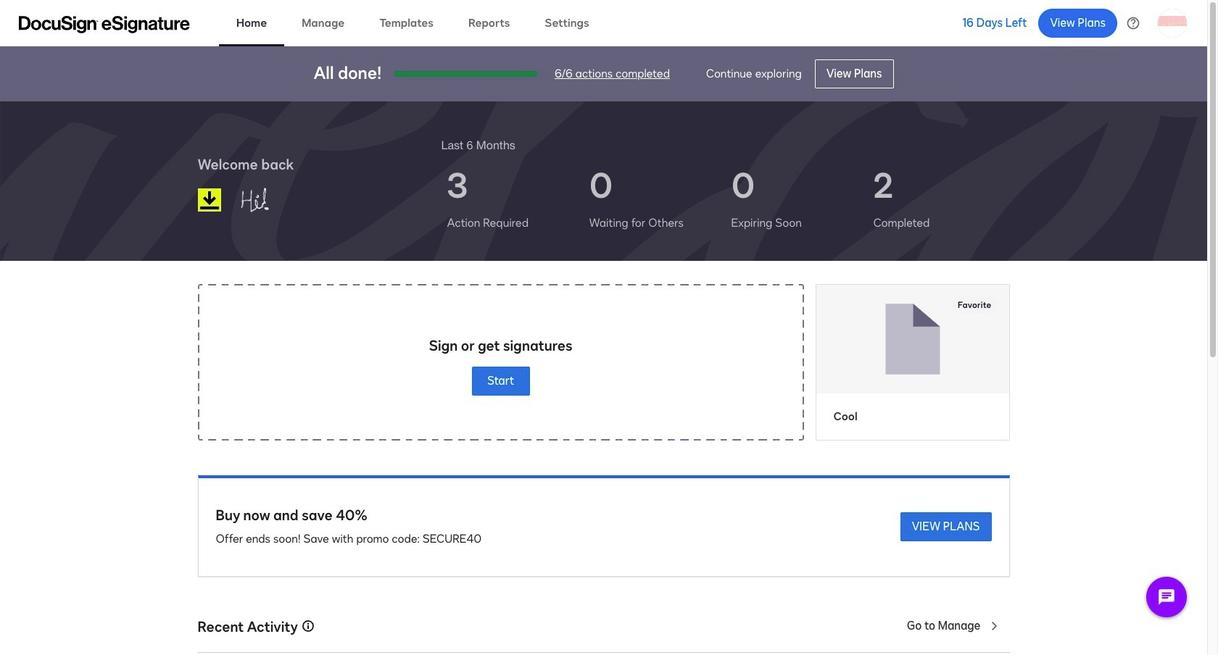 Task type: locate. For each thing, give the bounding box(es) containing it.
docusign esignature image
[[19, 16, 190, 33]]

list
[[441, 154, 1010, 244]]

heading
[[441, 136, 515, 154]]



Task type: describe. For each thing, give the bounding box(es) containing it.
your uploaded profile image image
[[1158, 8, 1187, 37]]

generic name image
[[233, 181, 308, 219]]

use cool image
[[816, 285, 1009, 394]]

docusignlogo image
[[198, 189, 221, 212]]



